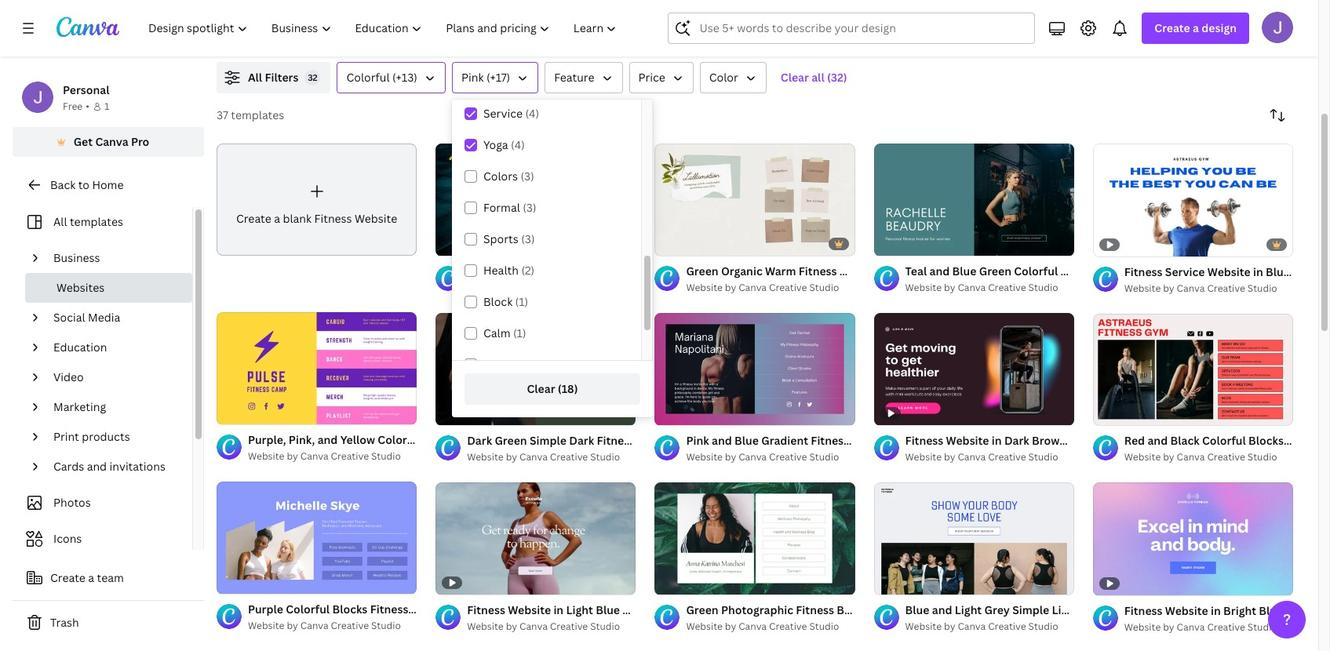 Task type: locate. For each thing, give the bounding box(es) containing it.
0 vertical spatial photographic
[[594, 264, 667, 278]]

1 vertical spatial a
[[274, 211, 280, 226]]

fitness inside dark green simple dark fitness bio-link website website by canva creative studio
[[597, 433, 635, 448]]

pink inside button
[[461, 70, 484, 85]]

and right cards
[[87, 459, 107, 474]]

fitness website in bright blue bright pu link
[[1124, 603, 1330, 620]]

grey
[[984, 603, 1010, 618]]

1 vertical spatial (4)
[[511, 137, 525, 152]]

website by canva creative studio link for green photographic fitness bio-link website
[[686, 619, 855, 635]]

studio inside dark green simple dark fitness bio-link website website by canva creative studio
[[590, 450, 620, 464]]

photos
[[53, 495, 91, 510]]

blocks inside teal and blue green colorful blocks fitness service website website by canva creative studio
[[1060, 264, 1096, 278]]

1 1 of 6 link from the top
[[874, 143, 1074, 256]]

purple colorful blocks fitness bio-link website image
[[217, 482, 417, 594]]

colorful inside red and black colorful blocks fitness b website by canva creative studio
[[1202, 433, 1246, 448]]

colorful inside purple colorful blocks fitness bio-link website website by canva creative studio
[[286, 602, 330, 617]]

a inside 'create a blank fitness website' element
[[274, 211, 280, 226]]

photographic inside green photographic fitness bio-link website website by canva creative studio
[[721, 602, 793, 617]]

0 vertical spatial clear
[[781, 70, 809, 85]]

canva inside purple colorful blocks fitness bio-link website website by canva creative studio
[[300, 619, 329, 633]]

blue and light grey simple light fitness service website link
[[905, 602, 1208, 619]]

studio inside fitness service website in blue and wh website by canva creative studio
[[1247, 281, 1277, 295]]

creative inside fitness website in dark brown neon pink gradients style website by canva creative studio
[[988, 451, 1026, 464]]

light right grey
[[1052, 603, 1079, 618]]

32 filter options selected element
[[305, 70, 320, 86]]

(1) for calm (1)
[[513, 326, 526, 341]]

studio inside blue and light grey simple light fitness service website website by canva creative studio
[[1028, 620, 1058, 634]]

and for cards and invitations
[[87, 459, 107, 474]]

website by canva creative studio link for green organic warm fitness bio-link website
[[686, 280, 855, 296]]

canva
[[95, 134, 128, 149], [519, 281, 548, 294], [739, 281, 767, 294], [958, 281, 986, 294], [1177, 281, 1205, 295], [300, 450, 329, 463], [519, 450, 548, 464], [739, 450, 767, 464], [958, 451, 986, 464], [1177, 451, 1205, 464], [300, 619, 329, 633], [739, 620, 767, 633], [519, 620, 548, 634], [958, 620, 986, 634], [1177, 621, 1205, 634]]

(1) right the calm
[[513, 326, 526, 341]]

and left wh
[[1293, 264, 1313, 279]]

fitness inside fitness website in bright blue bright pu website by canva creative studio
[[1124, 603, 1162, 618]]

canva inside bright yellow and black photographic fitness service website website by canva creative studio
[[519, 281, 548, 294]]

canva inside red and black colorful blocks fitness b website by canva creative studio
[[1177, 451, 1205, 464]]

templates for 37 templates
[[231, 107, 284, 122]]

0 vertical spatial all
[[248, 70, 262, 85]]

0 horizontal spatial blocks
[[332, 602, 367, 617]]

0 vertical spatial 1 of 6
[[885, 237, 908, 249]]

2 horizontal spatial blocks
[[1248, 433, 1284, 448]]

0 vertical spatial (1)
[[515, 294, 528, 309]]

black right (2)
[[563, 264, 592, 278]]

website by canva creative studio link for fitness website in bright blue bright pu
[[1124, 620, 1293, 636]]

1 vertical spatial 1 of 6 link
[[874, 483, 1074, 595]]

0 horizontal spatial website by canva creative studio
[[248, 450, 401, 463]]

0 vertical spatial in
[[1253, 264, 1263, 279]]

jacob simon image
[[1262, 12, 1293, 43]]

a inside create a design dropdown button
[[1193, 20, 1199, 35]]

a
[[1193, 20, 1199, 35], [274, 211, 280, 226], [88, 570, 94, 585]]

and right teal
[[929, 264, 950, 278]]

health
[[483, 263, 519, 278]]

colorful inside teal and blue green colorful blocks fitness service website website by canva creative studio
[[1014, 264, 1058, 278]]

(3) for colors (3)
[[521, 169, 534, 184]]

templates for all templates
[[70, 214, 123, 229]]

1 vertical spatial black
[[1170, 433, 1199, 448]]

create left blank
[[236, 211, 271, 226]]

all filters
[[248, 70, 299, 85]]

1 6 from the top
[[902, 237, 908, 249]]

a left design
[[1193, 20, 1199, 35]]

teal
[[905, 264, 927, 278]]

(32)
[[827, 70, 847, 85]]

1 vertical spatial 6
[[902, 576, 908, 588]]

1 horizontal spatial simple
[[1012, 603, 1049, 618]]

1 vertical spatial templates
[[70, 214, 123, 229]]

by inside red and black colorful blocks fitness b website by canva creative studio
[[1163, 451, 1174, 464]]

2 vertical spatial 1
[[885, 576, 889, 588]]

1 horizontal spatial in
[[1211, 603, 1221, 618]]

simple down clear (18) button
[[530, 433, 566, 448]]

personal
[[63, 82, 109, 97]]

(+13)
[[392, 70, 417, 85]]

create for create a blank fitness website
[[236, 211, 271, 226]]

0 vertical spatial 1
[[104, 100, 109, 113]]

(1) right block
[[515, 294, 528, 309]]

service inside fitness service website in blue and wh website by canva creative studio
[[1165, 264, 1205, 279]]

0 vertical spatial simple
[[530, 433, 566, 448]]

and left grey
[[932, 603, 952, 618]]

and inside pink and blue gradient fitness bio-link website website by canva creative studio
[[712, 433, 732, 448]]

1 1 of 6 from the top
[[885, 237, 908, 249]]

0 horizontal spatial pink
[[461, 70, 484, 85]]

6
[[902, 237, 908, 249], [902, 576, 908, 588]]

video
[[53, 370, 84, 384]]

1 horizontal spatial black
[[1170, 433, 1199, 448]]

bio-
[[839, 264, 861, 278], [638, 433, 659, 448], [852, 433, 874, 448], [411, 602, 433, 617], [837, 602, 859, 617]]

0 horizontal spatial all
[[53, 214, 67, 229]]

and right (2)
[[540, 264, 560, 278]]

2 horizontal spatial create
[[1155, 20, 1190, 35]]

0 vertical spatial blocks
[[1060, 264, 1096, 278]]

a inside create a team button
[[88, 570, 94, 585]]

clear (18) button
[[465, 374, 640, 405]]

0 vertical spatial black
[[563, 264, 592, 278]]

0 horizontal spatial (4)
[[511, 137, 525, 152]]

fitness inside blue and light grey simple light fitness service website website by canva creative studio
[[1081, 603, 1120, 618]]

gradients
[[1126, 433, 1178, 448]]

black inside bright yellow and black photographic fitness service website website by canva creative studio
[[563, 264, 592, 278]]

filters
[[265, 70, 299, 85]]

1 vertical spatial blocks
[[1248, 433, 1284, 448]]

0 vertical spatial (3)
[[521, 169, 534, 184]]

0 vertical spatial create
[[1155, 20, 1190, 35]]

fitness website templates image
[[958, 0, 1293, 43], [958, 0, 1293, 43]]

1 horizontal spatial clear
[[781, 70, 809, 85]]

1 vertical spatial (1)
[[513, 326, 526, 341]]

get canva pro button
[[13, 127, 204, 157]]

yoga
[[483, 137, 508, 152]]

and
[[540, 264, 560, 278], [929, 264, 950, 278], [1293, 264, 1313, 279], [712, 433, 732, 448], [1148, 433, 1168, 448], [87, 459, 107, 474], [932, 603, 952, 618]]

blue inside blue and light grey simple light fitness service website website by canva creative studio
[[905, 603, 929, 618]]

2 horizontal spatial dark
[[1004, 433, 1029, 448]]

0 horizontal spatial templates
[[70, 214, 123, 229]]

website by canva creative studio link for red and black colorful blocks fitness b
[[1124, 450, 1293, 466]]

0 horizontal spatial in
[[992, 433, 1002, 448]]

6 for teal
[[902, 237, 908, 249]]

0 horizontal spatial black
[[563, 264, 592, 278]]

1 vertical spatial in
[[992, 433, 1002, 448]]

0 vertical spatial a
[[1193, 20, 1199, 35]]

0 horizontal spatial simple
[[530, 433, 566, 448]]

fitness inside fitness website in dark brown neon pink gradients style website by canva creative studio
[[905, 433, 943, 448]]

get canva pro
[[73, 134, 149, 149]]

1 vertical spatial of
[[891, 576, 900, 588]]

blocks
[[1060, 264, 1096, 278], [1248, 433, 1284, 448], [332, 602, 367, 617]]

studio inside green photographic fitness bio-link website website by canva creative studio
[[809, 620, 839, 633]]

pink (+17) button
[[452, 62, 538, 93]]

clear left (18)
[[527, 381, 555, 396]]

dark inside fitness website in dark brown neon pink gradients style website by canva creative studio
[[1004, 433, 1029, 448]]

1 vertical spatial clear
[[527, 381, 555, 396]]

pink for pink and blue gradient fitness bio-link website website by canva creative studio
[[686, 433, 709, 448]]

None search field
[[668, 13, 1035, 44]]

website by canva creative studio link for fitness service website in blue and wh
[[1124, 281, 1293, 296]]

templates down back to home
[[70, 214, 123, 229]]

1 vertical spatial 1 of 6
[[885, 576, 908, 588]]

2 vertical spatial a
[[88, 570, 94, 585]]

canva inside fitness website in dark brown neon pink gradients style website by canva creative studio
[[958, 451, 986, 464]]

create inside dropdown button
[[1155, 20, 1190, 35]]

1 of from the top
[[891, 237, 900, 249]]

green photographic fitness bio-link website image
[[655, 482, 855, 595]]

creative inside green photographic fitness bio-link website website by canva creative studio
[[769, 620, 807, 633]]

1 horizontal spatial pink
[[686, 433, 709, 448]]

by inside teal and blue green colorful blocks fitness service website website by canva creative studio
[[944, 281, 955, 294]]

black right "red"
[[1170, 433, 1199, 448]]

bio- inside pink and blue gradient fitness bio-link website website by canva creative studio
[[852, 433, 874, 448]]

of for blue and light grey simple light fitness service website
[[891, 576, 900, 588]]

icons
[[53, 531, 82, 546]]

bio- inside green photographic fitness bio-link website website by canva creative studio
[[837, 602, 859, 617]]

1 horizontal spatial templates
[[231, 107, 284, 122]]

2 6 from the top
[[902, 576, 908, 588]]

website by canva creative studio link for dark green simple dark fitness bio-link website
[[467, 449, 636, 465]]

sports (3)
[[483, 231, 535, 246]]

studio inside teal and blue green colorful blocks fitness service website website by canva creative studio
[[1028, 281, 1058, 294]]

2 vertical spatial (3)
[[521, 231, 535, 246]]

create a blank fitness website
[[236, 211, 397, 226]]

creative inside fitness website in bright blue bright pu website by canva creative studio
[[1207, 621, 1245, 634]]

templates right "37"
[[231, 107, 284, 122]]

all down the back
[[53, 214, 67, 229]]

0 horizontal spatial a
[[88, 570, 94, 585]]

by inside pink and blue gradient fitness bio-link website website by canva creative studio
[[725, 450, 736, 464]]

(4) down the pink (+17) button
[[525, 106, 539, 121]]

0 vertical spatial templates
[[231, 107, 284, 122]]

clear inside 'button'
[[781, 70, 809, 85]]

simple right grey
[[1012, 603, 1049, 618]]

link
[[861, 264, 884, 278], [659, 433, 682, 448], [874, 433, 896, 448], [433, 602, 455, 617], [859, 602, 881, 617]]

studio
[[590, 281, 620, 294], [809, 281, 839, 294], [1028, 281, 1058, 294], [1247, 281, 1277, 295], [371, 450, 401, 463], [590, 450, 620, 464], [809, 450, 839, 464], [1028, 451, 1058, 464], [1247, 451, 1277, 464], [371, 619, 401, 633], [809, 620, 839, 633], [590, 620, 620, 634], [1028, 620, 1058, 634], [1247, 621, 1277, 634]]

service inside bright yellow and black photographic fitness service website website by canva creative studio
[[710, 264, 750, 278]]

1 of 6 link
[[874, 143, 1074, 256], [874, 483, 1074, 595]]

1 vertical spatial website by canva creative studio
[[467, 620, 620, 634]]

link inside dark green simple dark fitness bio-link website website by canva creative studio
[[659, 433, 682, 448]]

website inside 'create a blank fitness website' element
[[355, 211, 397, 226]]

and inside blue and light grey simple light fitness service website website by canva creative studio
[[932, 603, 952, 618]]

pink inside pink and blue gradient fitness bio-link website website by canva creative studio
[[686, 433, 709, 448]]

a for design
[[1193, 20, 1199, 35]]

and right "red"
[[1148, 433, 1168, 448]]

in inside fitness website in dark brown neon pink gradients style website by canva creative studio
[[992, 433, 1002, 448]]

website by canva creative studio link
[[467, 280, 636, 296], [686, 280, 855, 296], [905, 280, 1074, 296], [1124, 281, 1293, 296], [248, 449, 417, 465], [467, 449, 636, 465], [686, 449, 855, 465], [905, 450, 1074, 466], [1124, 450, 1293, 466], [248, 619, 417, 634], [686, 619, 855, 635], [467, 619, 636, 635], [905, 619, 1074, 635], [1124, 620, 1293, 636]]

2 vertical spatial (1)
[[555, 357, 568, 372]]

purple
[[248, 602, 283, 617]]

0 horizontal spatial bright
[[467, 264, 500, 278]]

blocks inside purple colorful blocks fitness bio-link website website by canva creative studio
[[332, 602, 367, 617]]

link inside purple colorful blocks fitness bio-link website website by canva creative studio
[[433, 602, 455, 617]]

1 horizontal spatial dark
[[569, 433, 594, 448]]

print
[[53, 429, 79, 444]]

(4) right yoga on the top of the page
[[511, 137, 525, 152]]

1 horizontal spatial photographic
[[721, 602, 793, 617]]

studio inside purple colorful blocks fitness bio-link website website by canva creative studio
[[371, 619, 401, 633]]

color
[[709, 70, 738, 85]]

a left blank
[[274, 211, 280, 226]]

and inside teal and blue green colorful blocks fitness service website website by canva creative studio
[[929, 264, 950, 278]]

0 vertical spatial of
[[891, 237, 900, 249]]

1 horizontal spatial a
[[274, 211, 280, 226]]

business link
[[47, 243, 183, 273]]

creative
[[550, 281, 588, 294], [769, 281, 807, 294], [988, 281, 1026, 294], [1207, 281, 1245, 295], [331, 450, 369, 463], [550, 450, 588, 464], [769, 450, 807, 464], [988, 451, 1026, 464], [1207, 451, 1245, 464], [331, 619, 369, 633], [769, 620, 807, 633], [550, 620, 588, 634], [988, 620, 1026, 634], [1207, 621, 1245, 634]]

create left design
[[1155, 20, 1190, 35]]

2 1 of 6 link from the top
[[874, 483, 1074, 595]]

1 vertical spatial photographic
[[721, 602, 793, 617]]

fitness website in dark brown neon pink gradients style website by canva creative studio
[[905, 433, 1208, 464]]

blue inside fitness website in bright blue bright pu website by canva creative studio
[[1259, 603, 1283, 618]]

a left team
[[88, 570, 94, 585]]

create down icons
[[50, 570, 85, 585]]

clear inside button
[[527, 381, 555, 396]]

pink inside fitness website in dark brown neon pink gradients style website by canva creative studio
[[1100, 433, 1123, 448]]

0 vertical spatial website by canva creative studio
[[248, 450, 401, 463]]

1 vertical spatial (3)
[[523, 200, 536, 215]]

warm
[[765, 264, 796, 278]]

simple inside blue and light grey simple light fitness service website website by canva creative studio
[[1012, 603, 1049, 618]]

website by canva creative studio link for pink and blue gradient fitness bio-link website
[[686, 449, 855, 465]]

bright yellow and black photographic fitness service website link
[[467, 263, 796, 280]]

2 vertical spatial blocks
[[332, 602, 367, 617]]

teal and blue green colorful blocks fitness service website link
[[905, 263, 1225, 280]]

1 horizontal spatial light
[[1052, 603, 1079, 618]]

creative inside teal and blue green colorful blocks fitness service website website by canva creative studio
[[988, 281, 1026, 294]]

fitness inside purple colorful blocks fitness bio-link website website by canva creative studio
[[370, 602, 408, 617]]

in for fitness website in bright blue bright pu
[[1211, 603, 1221, 618]]

service inside teal and blue green colorful blocks fitness service website website by canva creative studio
[[1139, 264, 1179, 278]]

1 vertical spatial simple
[[1012, 603, 1049, 618]]

create inside button
[[50, 570, 85, 585]]

0 vertical spatial 6
[[902, 237, 908, 249]]

red and black colorful blocks fitness b website by canva creative studio
[[1124, 433, 1330, 464]]

formal (3)
[[483, 200, 536, 215]]

purple, pink, and yellow colorful blocks fitness bio-link website image
[[217, 312, 417, 425]]

of
[[891, 237, 900, 249], [891, 576, 900, 588]]

and left gradient
[[712, 433, 732, 448]]

(3) right formal
[[523, 200, 536, 215]]

teal and blue green colorful blocks fitness service website image
[[874, 143, 1074, 256]]

1 horizontal spatial create
[[236, 211, 271, 226]]

by
[[506, 281, 517, 294], [725, 281, 736, 294], [944, 281, 955, 294], [1163, 281, 1174, 295], [287, 450, 298, 463], [506, 450, 517, 464], [725, 450, 736, 464], [944, 451, 955, 464], [1163, 451, 1174, 464], [287, 619, 298, 633], [725, 620, 736, 633], [506, 620, 517, 634], [944, 620, 955, 634], [1163, 621, 1174, 634]]

all for all templates
[[53, 214, 67, 229]]

0 horizontal spatial clear
[[527, 381, 555, 396]]

1 horizontal spatial blocks
[[1060, 264, 1096, 278]]

2 horizontal spatial pink
[[1100, 433, 1123, 448]]

2 vertical spatial create
[[50, 570, 85, 585]]

create a blank fitness website link
[[217, 144, 417, 256]]

(3) for formal (3)
[[523, 200, 536, 215]]

website
[[355, 211, 397, 226], [752, 264, 796, 278], [886, 264, 929, 278], [1181, 264, 1225, 278], [1207, 264, 1250, 279], [467, 281, 504, 294], [686, 281, 723, 294], [905, 281, 942, 294], [1124, 281, 1161, 295], [684, 433, 727, 448], [898, 433, 941, 448], [946, 433, 989, 448], [248, 450, 284, 463], [467, 450, 504, 464], [686, 450, 723, 464], [905, 451, 942, 464], [1124, 451, 1161, 464], [458, 602, 501, 617], [883, 602, 926, 617], [1165, 603, 1208, 618], [1165, 603, 1208, 618], [248, 619, 284, 633], [686, 620, 723, 633], [467, 620, 504, 634], [905, 620, 942, 634], [1124, 621, 1161, 634]]

and inside red and black colorful blocks fitness b website by canva creative studio
[[1148, 433, 1168, 448]]

black
[[563, 264, 592, 278], [1170, 433, 1199, 448]]

website by canva creative studio link for purple colorful blocks fitness bio-link website
[[248, 619, 417, 634]]

formal
[[483, 200, 520, 215]]

website by canva creative studio link for teal and blue green colorful blocks fitness service website
[[905, 280, 1074, 296]]

0 horizontal spatial light
[[955, 603, 982, 618]]

sports
[[483, 231, 518, 246]]

all left filters
[[248, 70, 262, 85]]

templates
[[231, 107, 284, 122], [70, 214, 123, 229]]

clear left the all
[[781, 70, 809, 85]]

gradient
[[761, 433, 808, 448]]

top level navigation element
[[138, 13, 630, 44]]

2 1 of 6 from the top
[[885, 576, 908, 588]]

(3) right sports
[[521, 231, 535, 246]]

1 vertical spatial create
[[236, 211, 271, 226]]

of for teal and blue green colorful blocks fitness service website
[[891, 237, 900, 249]]

clear all (32) button
[[773, 62, 855, 93]]

(1) up (18)
[[555, 357, 568, 372]]

0 horizontal spatial photographic
[[594, 264, 667, 278]]

2 horizontal spatial a
[[1193, 20, 1199, 35]]

(+17)
[[486, 70, 510, 85]]

1 of 6 link for blue
[[874, 143, 1074, 256]]

2 vertical spatial in
[[1211, 603, 1221, 618]]

1 vertical spatial all
[[53, 214, 67, 229]]

2 of from the top
[[891, 576, 900, 588]]

light left grey
[[955, 603, 982, 618]]

(3) right colors
[[521, 169, 534, 184]]

fitness service website in blue and wh website by canva creative studio
[[1124, 264, 1330, 295]]

0 horizontal spatial create
[[50, 570, 85, 585]]

studio inside fitness website in dark brown neon pink gradients style website by canva creative studio
[[1028, 451, 1058, 464]]

1 vertical spatial 1
[[885, 237, 889, 249]]

create a design
[[1155, 20, 1237, 35]]

1 of 6
[[885, 237, 908, 249], [885, 576, 908, 588]]

home
[[92, 177, 124, 192]]

free •
[[63, 100, 89, 113]]

photography
[[483, 357, 552, 372]]

in inside fitness website in bright blue bright pu website by canva creative studio
[[1211, 603, 1221, 618]]

2 horizontal spatial in
[[1253, 264, 1263, 279]]

website by canva creative studio
[[248, 450, 401, 463], [467, 620, 620, 634]]

creative inside fitness service website in blue and wh website by canva creative studio
[[1207, 281, 1245, 295]]

canva inside blue and light grey simple light fitness service website website by canva creative studio
[[958, 620, 986, 634]]

light
[[955, 603, 982, 618], [1052, 603, 1079, 618]]

cards
[[53, 459, 84, 474]]

in
[[1253, 264, 1263, 279], [992, 433, 1002, 448], [1211, 603, 1221, 618]]

0 vertical spatial (4)
[[525, 106, 539, 121]]

0 vertical spatial 1 of 6 link
[[874, 143, 1074, 256]]

1 horizontal spatial (4)
[[525, 106, 539, 121]]

social media
[[53, 310, 120, 325]]

by inside dark green simple dark fitness bio-link website website by canva creative studio
[[506, 450, 517, 464]]

bright inside bright yellow and black photographic fitness service website website by canva creative studio
[[467, 264, 500, 278]]

canva inside fitness website in bright blue bright pu website by canva creative studio
[[1177, 621, 1205, 634]]

1 horizontal spatial all
[[248, 70, 262, 85]]



Task type: vqa. For each thing, say whether or not it's contained in the screenshot.
Green Organic Warm Fitness Bio-Link Website Website by Canva Creative Studio
yes



Task type: describe. For each thing, give the bounding box(es) containing it.
website by canva creative studio link for blue and light grey simple light fitness service website
[[905, 619, 1074, 635]]

health (2)
[[483, 263, 534, 278]]

red and black colorful blocks fitness bio-link website image
[[1093, 313, 1293, 426]]

fitness inside red and black colorful blocks fitness b website by canva creative studio
[[1286, 433, 1325, 448]]

canva inside teal and blue green colorful blocks fitness service website website by canva creative studio
[[958, 281, 986, 294]]

1 of 6 for teal
[[885, 237, 908, 249]]

dark green simple dark fitness bio-link website image
[[436, 313, 636, 425]]

brown
[[1032, 433, 1066, 448]]

fitness inside green organic warm fitness bio-link website website by canva creative studio
[[799, 264, 837, 278]]

by inside fitness website in bright blue bright pu website by canva creative studio
[[1163, 621, 1174, 634]]

purple colorful blocks fitness bio-link website link
[[248, 601, 501, 619]]

green organic warm fitness bio-link website website by canva creative studio
[[686, 264, 929, 294]]

colorful (+13) button
[[337, 62, 446, 93]]

b
[[1327, 433, 1330, 448]]

creative inside blue and light grey simple light fitness service website website by canva creative studio
[[988, 620, 1026, 634]]

32
[[308, 71, 318, 83]]

bio- inside dark green simple dark fitness bio-link website website by canva creative studio
[[638, 433, 659, 448]]

photographic inside bright yellow and black photographic fitness service website website by canva creative studio
[[594, 264, 667, 278]]

get
[[73, 134, 93, 149]]

2 horizontal spatial bright
[[1286, 603, 1319, 618]]

bright yellow and black photographic fitness service website image
[[436, 143, 636, 256]]

canva inside pink and blue gradient fitness bio-link website website by canva creative studio
[[739, 450, 767, 464]]

blue inside pink and blue gradient fitness bio-link website website by canva creative studio
[[735, 433, 759, 448]]

blue and light grey simple light fitness service website website by canva creative studio
[[905, 603, 1208, 634]]

yellow
[[503, 264, 537, 278]]

create a team
[[50, 570, 124, 585]]

website inside red and black colorful blocks fitness b website by canva creative studio
[[1124, 451, 1161, 464]]

fitness inside bright yellow and black photographic fitness service website website by canva creative studio
[[669, 264, 708, 278]]

yoga (4)
[[483, 137, 525, 152]]

by inside blue and light grey simple light fitness service website website by canva creative studio
[[944, 620, 955, 634]]

1 light from the left
[[955, 603, 982, 618]]

team
[[97, 570, 124, 585]]

trash
[[50, 615, 79, 630]]

free
[[63, 100, 83, 113]]

clear (18)
[[527, 381, 578, 396]]

creative inside red and black colorful blocks fitness b website by canva creative studio
[[1207, 451, 1245, 464]]

by inside purple colorful blocks fitness bio-link website website by canva creative studio
[[287, 619, 298, 633]]

(3) for sports (3)
[[521, 231, 535, 246]]

photography (1)
[[483, 357, 568, 372]]

creative inside purple colorful blocks fitness bio-link website website by canva creative studio
[[331, 619, 369, 633]]

fitness inside teal and blue green colorful blocks fitness service website website by canva creative studio
[[1098, 264, 1136, 278]]

organic
[[721, 264, 762, 278]]

a for team
[[88, 570, 94, 585]]

and for pink and blue gradient fitness bio-link website website by canva creative studio
[[712, 433, 732, 448]]

website by canva creative studio link for fitness website in dark brown neon pink gradients style
[[905, 450, 1074, 466]]

simple inside dark green simple dark fitness bio-link website website by canva creative studio
[[530, 433, 566, 448]]

(4) for service (4)
[[525, 106, 539, 121]]

education
[[53, 340, 107, 355]]

6 for blue
[[902, 576, 908, 588]]

blank
[[283, 211, 312, 226]]

media
[[88, 310, 120, 325]]

and for teal and blue green colorful blocks fitness service website website by canva creative studio
[[929, 264, 950, 278]]

colorful (+13)
[[346, 70, 417, 85]]

0 horizontal spatial dark
[[467, 433, 492, 448]]

feature
[[554, 70, 594, 85]]

feature button
[[545, 62, 623, 93]]

social
[[53, 310, 85, 325]]

by inside bright yellow and black photographic fitness service website website by canva creative studio
[[506, 281, 517, 294]]

calm
[[483, 326, 510, 341]]

blue inside teal and blue green colorful blocks fitness service website website by canva creative studio
[[952, 264, 976, 278]]

creative inside green organic warm fitness bio-link website website by canva creative studio
[[769, 281, 807, 294]]

clear for clear all (32)
[[781, 70, 809, 85]]

service inside blue and light grey simple light fitness service website website by canva creative studio
[[1122, 603, 1162, 618]]

1 for teal
[[885, 237, 889, 249]]

dark for dark
[[569, 433, 594, 448]]

cards and invitations link
[[47, 452, 183, 482]]

canva inside button
[[95, 134, 128, 149]]

link inside pink and blue gradient fitness bio-link website website by canva creative studio
[[874, 433, 896, 448]]

dark green simple dark fitness bio-link website website by canva creative studio
[[467, 433, 727, 464]]

studio inside bright yellow and black photographic fitness service website website by canva creative studio
[[590, 281, 620, 294]]

link inside green organic warm fitness bio-link website website by canva creative studio
[[861, 264, 884, 278]]

block (1)
[[483, 294, 528, 309]]

style
[[1181, 433, 1208, 448]]

1 horizontal spatial website by canva creative studio
[[467, 620, 620, 634]]

pro
[[131, 134, 149, 149]]

purple colorful blocks fitness bio-link website website by canva creative studio
[[248, 602, 501, 633]]

calm (1)
[[483, 326, 526, 341]]

back
[[50, 177, 75, 192]]

website by canva creative studio link for bright yellow and black photographic fitness service website
[[467, 280, 636, 296]]

all templates link
[[22, 207, 183, 237]]

green photographic fitness bio-link website website by canva creative studio
[[686, 602, 926, 633]]

creative inside dark green simple dark fitness bio-link website website by canva creative studio
[[550, 450, 588, 464]]

studio inside fitness website in bright blue bright pu website by canva creative studio
[[1247, 621, 1277, 634]]

green organic warm fitness bio-link website link
[[686, 263, 929, 280]]

and inside bright yellow and black photographic fitness service website website by canva creative studio
[[540, 264, 560, 278]]

social media link
[[47, 303, 183, 333]]

cards and invitations
[[53, 459, 165, 474]]

blocks inside red and black colorful blocks fitness b website by canva creative studio
[[1248, 433, 1284, 448]]

websites
[[56, 280, 105, 295]]

invitations
[[109, 459, 165, 474]]

dark green simple dark fitness bio-link website link
[[467, 432, 727, 449]]

to
[[78, 177, 89, 192]]

by inside fitness website in dark brown neon pink gradients style website by canva creative studio
[[944, 451, 955, 464]]

marketing
[[53, 399, 106, 414]]

(2)
[[521, 263, 534, 278]]

green organic warm fitness bio-link website image
[[655, 143, 855, 256]]

studio inside pink and blue gradient fitness bio-link website website by canva creative studio
[[809, 450, 839, 464]]

1 horizontal spatial bright
[[1223, 603, 1256, 618]]

clear for clear (18)
[[527, 381, 555, 396]]

bio- inside purple colorful blocks fitness bio-link website website by canva creative studio
[[411, 602, 433, 617]]

2 light from the left
[[1052, 603, 1079, 618]]

create a blank fitness website element
[[217, 144, 417, 256]]

by inside green photographic fitness bio-link website website by canva creative studio
[[725, 620, 736, 633]]

1 of 6 link for light
[[874, 483, 1074, 595]]

green inside dark green simple dark fitness bio-link website website by canva creative studio
[[495, 433, 527, 448]]

pink and blue gradient fitness bio-link website link
[[686, 432, 941, 449]]

1 for blue
[[885, 576, 889, 588]]

pu
[[1321, 603, 1330, 618]]

in inside fitness service website in blue and wh website by canva creative studio
[[1253, 264, 1263, 279]]

canva inside green organic warm fitness bio-link website website by canva creative studio
[[739, 281, 767, 294]]

service (4)
[[483, 106, 539, 121]]

trash link
[[13, 607, 204, 639]]

color button
[[700, 62, 767, 93]]

green photographic fitness bio-link website link
[[686, 602, 926, 619]]

video link
[[47, 363, 183, 392]]

price
[[638, 70, 665, 85]]

fitness website in bright blue bright pu website by canva creative studio
[[1124, 603, 1330, 634]]

green inside green organic warm fitness bio-link website website by canva creative studio
[[686, 264, 718, 278]]

by inside green organic warm fitness bio-link website website by canva creative studio
[[725, 281, 736, 294]]

create for create a team
[[50, 570, 85, 585]]

Search search field
[[699, 13, 1025, 43]]

print products
[[53, 429, 130, 444]]

1 of 6 for blue
[[885, 576, 908, 588]]

wh
[[1315, 264, 1330, 279]]

create a design button
[[1142, 13, 1249, 44]]

black inside red and black colorful blocks fitness b website by canva creative studio
[[1170, 433, 1199, 448]]

marketing link
[[47, 392, 183, 422]]

green inside green photographic fitness bio-link website website by canva creative studio
[[686, 602, 718, 617]]

and for red and black colorful blocks fitness b website by canva creative studio
[[1148, 433, 1168, 448]]

blue inside fitness service website in blue and wh website by canva creative studio
[[1266, 264, 1290, 279]]

back to home link
[[13, 169, 204, 201]]

37 templates
[[217, 107, 284, 122]]

studio inside red and black colorful blocks fitness b website by canva creative studio
[[1247, 451, 1277, 464]]

(1) for block (1)
[[515, 294, 528, 309]]

a for blank
[[274, 211, 280, 226]]

(1) for photography (1)
[[555, 357, 568, 372]]

colors
[[483, 169, 518, 184]]

pink (+17)
[[461, 70, 510, 85]]

clear all (32)
[[781, 70, 847, 85]]

dark for fitness
[[1004, 433, 1029, 448]]

all
[[812, 70, 824, 85]]

price button
[[629, 62, 693, 93]]

canva inside dark green simple dark fitness bio-link website website by canva creative studio
[[519, 450, 548, 464]]

back to home
[[50, 177, 124, 192]]

red and black colorful blocks fitness b link
[[1124, 433, 1330, 450]]

blue and light grey simple light fitness service website image
[[874, 483, 1074, 595]]

green inside teal and blue green colorful blocks fitness service website website by canva creative studio
[[979, 264, 1011, 278]]

pink and blue gradient fitness bio-link website image
[[655, 313, 855, 425]]

in for fitness website in dark brown neon pink gradients style
[[992, 433, 1002, 448]]

•
[[86, 100, 89, 113]]

Sort by button
[[1262, 100, 1293, 131]]

fitness inside fitness service website in blue and wh website by canva creative studio
[[1124, 264, 1162, 279]]

colors (3)
[[483, 169, 534, 184]]

canva inside fitness service website in blue and wh website by canva creative studio
[[1177, 281, 1205, 295]]

icons link
[[22, 524, 183, 554]]

all templates
[[53, 214, 123, 229]]

link inside green photographic fitness bio-link website website by canva creative studio
[[859, 602, 881, 617]]

(4) for yoga (4)
[[511, 137, 525, 152]]

red
[[1124, 433, 1145, 448]]

pink and blue gradient fitness bio-link website website by canva creative studio
[[686, 433, 941, 464]]

colorful inside button
[[346, 70, 390, 85]]

canva inside green photographic fitness bio-link website website by canva creative studio
[[739, 620, 767, 633]]

neon
[[1069, 433, 1098, 448]]

teal and blue green colorful blocks fitness service website website by canva creative studio
[[905, 264, 1225, 294]]

fitness inside green photographic fitness bio-link website website by canva creative studio
[[796, 602, 834, 617]]

studio inside green organic warm fitness bio-link website website by canva creative studio
[[809, 281, 839, 294]]

create for create a design
[[1155, 20, 1190, 35]]

creative inside bright yellow and black photographic fitness service website website by canva creative studio
[[550, 281, 588, 294]]

and inside fitness service website in blue and wh website by canva creative studio
[[1293, 264, 1313, 279]]

block
[[483, 294, 513, 309]]

by inside fitness service website in blue and wh website by canva creative studio
[[1163, 281, 1174, 295]]

pink for pink (+17)
[[461, 70, 484, 85]]

bio- inside green organic warm fitness bio-link website website by canva creative studio
[[839, 264, 861, 278]]

creative inside pink and blue gradient fitness bio-link website website by canva creative studio
[[769, 450, 807, 464]]

and for blue and light grey simple light fitness service website website by canva creative studio
[[932, 603, 952, 618]]

fitness inside pink and blue gradient fitness bio-link website website by canva creative studio
[[811, 433, 849, 448]]

all for all filters
[[248, 70, 262, 85]]

create a team button
[[13, 563, 204, 594]]



